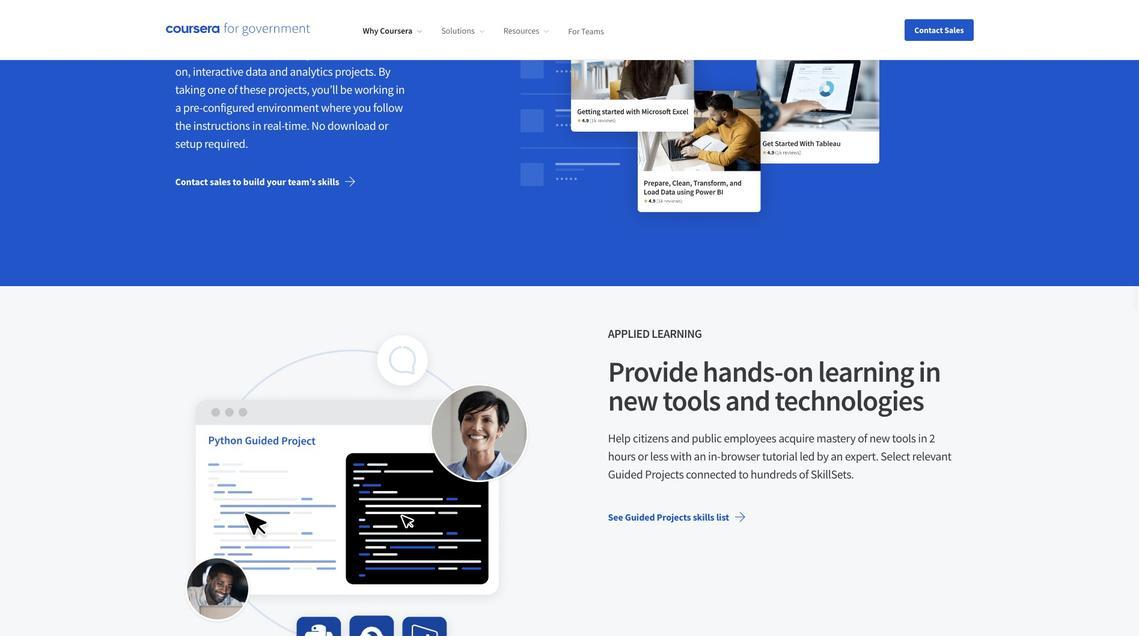 Task type: describe. For each thing, give the bounding box(es) containing it.
why coursera
[[363, 25, 413, 36]]

connected
[[686, 467, 737, 482]]

hands- inside 'provide hands-on learning in new tools and technologies'
[[703, 354, 783, 390]]

tableau,
[[353, 28, 394, 43]]

sales
[[945, 24, 964, 35]]

select
[[881, 449, 910, 464]]

these
[[240, 82, 266, 97]]

instructions
[[193, 118, 250, 133]]

contact sales button
[[905, 19, 974, 41]]

new inside help citizens and public employees acquire mastery of new tools in 2 hours or less with an in-browser tutorial led by an expert. select relevant guided projects connected to hundreds of skillsets.
[[870, 431, 890, 446]]

relevant
[[912, 449, 952, 464]]

solve problems with  step-by-step online learning image
[[175, 325, 531, 636]]

see guided projects skills list
[[608, 511, 729, 523]]

and up projects,
[[269, 64, 288, 79]]

in inside help citizens and public employees acquire mastery of new tools in 2 hours or less with an in-browser tutorial led by an expert. select relevant guided projects connected to hundreds of skillsets.
[[918, 431, 927, 446]]

download
[[328, 118, 376, 133]]

coursera
[[380, 25, 413, 36]]

projects,
[[268, 82, 310, 97]]

skills inside "practice your skills in microsoft excel, tableau, power bi and more by trying one of our hands- on, interactive data and analytics projects. by taking one of these projects, you'll be working in a pre-configured environment where you follow the instructions in real-time. no download or setup required."
[[240, 28, 264, 43]]

for teams link
[[568, 25, 604, 36]]

interactive
[[193, 64, 243, 79]]

projects inside help citizens and public employees acquire mastery of new tools in 2 hours or less with an in-browser tutorial led by an expert. select relevant guided projects connected to hundreds of skillsets.
[[645, 467, 684, 482]]

you'll
[[312, 82, 338, 97]]

for
[[568, 25, 580, 36]]

list
[[717, 511, 729, 523]]

technologies
[[775, 383, 924, 419]]

required.
[[204, 136, 248, 151]]

led
[[800, 449, 815, 464]]

acquire
[[779, 431, 815, 446]]

hundreds
[[751, 467, 797, 482]]

less
[[650, 449, 668, 464]]

new inside 'provide hands-on learning in new tools and technologies'
[[608, 383, 658, 419]]

time.
[[285, 118, 309, 133]]

and inside 'provide hands-on learning in new tools and technologies'
[[725, 383, 770, 419]]

tutorial
[[762, 449, 798, 464]]

where
[[321, 100, 351, 115]]

configured
[[203, 100, 255, 115]]

help
[[608, 431, 631, 446]]

solutions link
[[441, 25, 484, 36]]

of up the configured
[[228, 82, 237, 97]]

data
[[246, 64, 267, 79]]

public
[[692, 431, 722, 446]]

0 horizontal spatial one
[[207, 82, 226, 97]]

see
[[608, 511, 623, 523]]

mastery
[[817, 431, 856, 446]]

provide hands-on learning in new tools and technologies
[[608, 354, 941, 419]]

a
[[175, 100, 181, 115]]

hours
[[608, 449, 636, 464]]

real-
[[263, 118, 285, 133]]

resources link
[[504, 25, 549, 36]]

2
[[930, 431, 935, 446]]

learning
[[652, 326, 702, 341]]

browser
[[721, 449, 760, 464]]

learning
[[818, 354, 914, 390]]

your inside 'link'
[[267, 176, 286, 188]]

provide
[[608, 354, 698, 390]]

trying
[[282, 46, 311, 61]]

0 vertical spatial one
[[313, 46, 331, 61]]

on,
[[175, 64, 191, 79]]

for teams
[[568, 25, 604, 36]]

in inside 'provide hands-on learning in new tools and technologies'
[[919, 354, 941, 390]]

microsoft
[[277, 28, 322, 43]]

to inside 'link'
[[233, 176, 241, 188]]

setup
[[175, 136, 202, 151]]

contact sales
[[915, 24, 964, 35]]

help citizens and public employees acquire mastery of new tools in 2 hours or less with an in-browser tutorial led by an expert. select relevant guided projects connected to hundreds of skillsets.
[[608, 431, 952, 482]]

of up expert.
[[858, 431, 868, 446]]



Task type: locate. For each thing, give the bounding box(es) containing it.
0 vertical spatial hands-
[[364, 46, 397, 61]]

contact inside button
[[915, 24, 943, 35]]

1 vertical spatial or
[[638, 449, 648, 464]]

1 vertical spatial your
[[267, 176, 286, 188]]

working
[[354, 82, 394, 97]]

and right bi
[[220, 46, 238, 61]]

0 vertical spatial by
[[268, 46, 280, 61]]

1 horizontal spatial contact
[[915, 24, 943, 35]]

or down the 'follow'
[[378, 118, 388, 133]]

0 vertical spatial tools
[[663, 383, 720, 419]]

0 vertical spatial to
[[233, 176, 241, 188]]

you
[[353, 100, 371, 115]]

new
[[608, 383, 658, 419], [870, 431, 890, 446]]

and inside help citizens and public employees acquire mastery of new tools in 2 hours or less with an in-browser tutorial led by an expert. select relevant guided projects connected to hundreds of skillsets.
[[671, 431, 690, 446]]

one up the 'analytics'
[[313, 46, 331, 61]]

1 horizontal spatial by
[[817, 449, 829, 464]]

1 vertical spatial by
[[817, 449, 829, 464]]

0 horizontal spatial by
[[268, 46, 280, 61]]

projects
[[645, 467, 684, 482], [657, 511, 691, 523]]

more
[[241, 46, 266, 61]]

taking
[[175, 82, 205, 97]]

your up bi
[[216, 28, 238, 43]]

and up the with
[[671, 431, 690, 446]]

1 vertical spatial guided
[[625, 511, 655, 523]]

an left in-
[[694, 449, 706, 464]]

0 horizontal spatial or
[[378, 118, 388, 133]]

to down browser
[[739, 467, 749, 482]]

your
[[216, 28, 238, 43], [267, 176, 286, 188]]

sales
[[210, 176, 231, 188]]

why coursera link
[[363, 25, 422, 36]]

0 vertical spatial contact
[[915, 24, 943, 35]]

contact inside 'link'
[[175, 176, 208, 188]]

by
[[268, 46, 280, 61], [817, 449, 829, 464]]

employees
[[724, 431, 777, 446]]

tools up select
[[892, 431, 916, 446]]

0 horizontal spatial your
[[216, 28, 238, 43]]

guided down hours
[[608, 467, 643, 482]]

to
[[233, 176, 241, 188], [739, 467, 749, 482]]

skills right team's
[[318, 176, 339, 188]]

contact
[[915, 24, 943, 35], [175, 176, 208, 188]]

tools inside help citizens and public employees acquire mastery of new tools in 2 hours or less with an in-browser tutorial led by an expert. select relevant guided projects connected to hundreds of skillsets.
[[892, 431, 916, 446]]

skills inside 'link'
[[318, 176, 339, 188]]

skills left "list" on the right of page
[[693, 511, 715, 523]]

guided
[[608, 467, 643, 482], [625, 511, 655, 523]]

0 vertical spatial skills
[[240, 28, 264, 43]]

guided inside help citizens and public employees acquire mastery of new tools in 2 hours or less with an in-browser tutorial led by an expert. select relevant guided projects connected to hundreds of skillsets.
[[608, 467, 643, 482]]

an down mastery
[[831, 449, 843, 464]]

projects.
[[335, 64, 376, 79]]

by right 'more'
[[268, 46, 280, 61]]

0 horizontal spatial to
[[233, 176, 241, 188]]

1 horizontal spatial hands-
[[703, 354, 783, 390]]

build
[[243, 176, 265, 188]]

skillsets.
[[811, 467, 854, 482]]

on
[[783, 354, 813, 390]]

1 horizontal spatial an
[[831, 449, 843, 464]]

new up help
[[608, 383, 658, 419]]

analytics
[[290, 64, 333, 79]]

0 horizontal spatial new
[[608, 383, 658, 419]]

0 vertical spatial your
[[216, 28, 238, 43]]

new up select
[[870, 431, 890, 446]]

to inside help citizens and public employees acquire mastery of new tools in 2 hours or less with an in-browser tutorial led by an expert. select relevant guided projects connected to hundreds of skillsets.
[[739, 467, 749, 482]]

1 vertical spatial tools
[[892, 431, 916, 446]]

or inside "practice your skills in microsoft excel, tableau, power bi and more by trying one of our hands- on, interactive data and analytics projects. by taking one of these projects, you'll be working in a pre-configured environment where you follow the instructions in real-time. no download or setup required."
[[378, 118, 388, 133]]

contact for contact sales to build your team's skills
[[175, 176, 208, 188]]

with
[[671, 449, 692, 464]]

by inside help citizens and public employees acquire mastery of new tools in 2 hours or less with an in-browser tutorial led by an expert. select relevant guided projects connected to hundreds of skillsets.
[[817, 449, 829, 464]]

your right build
[[267, 176, 286, 188]]

excel,
[[324, 28, 351, 43]]

coursera for government image
[[166, 23, 310, 37]]

1 horizontal spatial to
[[739, 467, 749, 482]]

0 horizontal spatial an
[[694, 449, 706, 464]]

0 horizontal spatial skills
[[240, 28, 264, 43]]

teams
[[581, 25, 604, 36]]

contact sales to build your team's skills link
[[175, 167, 366, 196]]

0 horizontal spatial contact
[[175, 176, 208, 188]]

0 vertical spatial projects
[[645, 467, 684, 482]]

1 horizontal spatial tools
[[892, 431, 916, 446]]

0 vertical spatial or
[[378, 118, 388, 133]]

and up the employees
[[725, 383, 770, 419]]

bi
[[208, 46, 218, 61]]

by right led
[[817, 449, 829, 464]]

1 vertical spatial hands-
[[703, 354, 783, 390]]

by
[[378, 64, 390, 79]]

an
[[694, 449, 706, 464], [831, 449, 843, 464]]

0 vertical spatial guided
[[608, 467, 643, 482]]

follow
[[373, 100, 403, 115]]

why
[[363, 25, 378, 36]]

applied
[[608, 326, 650, 341]]

or inside help citizens and public employees acquire mastery of new tools in 2 hours or less with an in-browser tutorial led by an expert. select relevant guided projects connected to hundreds of skillsets.
[[638, 449, 648, 464]]

1 an from the left
[[694, 449, 706, 464]]

of left our
[[333, 46, 343, 61]]

and
[[220, 46, 238, 61], [269, 64, 288, 79], [725, 383, 770, 419], [671, 431, 690, 446]]

hands- inside "practice your skills in microsoft excel, tableau, power bi and more by trying one of our hands- on, interactive data and analytics projects. by taking one of these projects, you'll be working in a pre-configured environment where you follow the instructions in real-time. no download or setup required."
[[364, 46, 397, 61]]

or
[[378, 118, 388, 133], [638, 449, 648, 464]]

pre-
[[183, 100, 203, 115]]

our
[[345, 46, 361, 61]]

or left less
[[638, 449, 648, 464]]

of down led
[[799, 467, 809, 482]]

resources
[[504, 25, 539, 36]]

to right sales
[[233, 176, 241, 188]]

power
[[175, 46, 206, 61]]

practice your skills in microsoft excel, tableau, power bi and more by trying one of our hands- on, interactive data and analytics projects. by taking one of these projects, you'll be working in a pre-configured environment where you follow the instructions in real-time. no download or setup required.
[[175, 28, 405, 151]]

1 horizontal spatial one
[[313, 46, 331, 61]]

guided projects: data & analytics image image
[[465, 0, 935, 238]]

2 an from the left
[[831, 449, 843, 464]]

contact sales to build your team's skills
[[175, 176, 339, 188]]

the
[[175, 118, 191, 133]]

solutions
[[441, 25, 475, 36]]

skills up 'more'
[[240, 28, 264, 43]]

projects left "list" on the right of page
[[657, 511, 691, 523]]

tools up the public
[[663, 383, 720, 419]]

skills
[[240, 28, 264, 43], [318, 176, 339, 188], [693, 511, 715, 523]]

hands-
[[364, 46, 397, 61], [703, 354, 783, 390]]

0 horizontal spatial hands-
[[364, 46, 397, 61]]

1 vertical spatial projects
[[657, 511, 691, 523]]

1 vertical spatial contact
[[175, 176, 208, 188]]

1 horizontal spatial your
[[267, 176, 286, 188]]

2 horizontal spatial skills
[[693, 511, 715, 523]]

no
[[312, 118, 325, 133]]

in-
[[708, 449, 721, 464]]

tools
[[663, 383, 720, 419], [892, 431, 916, 446]]

0 vertical spatial new
[[608, 383, 658, 419]]

1 horizontal spatial new
[[870, 431, 890, 446]]

1 vertical spatial to
[[739, 467, 749, 482]]

by inside "practice your skills in microsoft excel, tableau, power bi and more by trying one of our hands- on, interactive data and analytics projects. by taking one of these projects, you'll be working in a pre-configured environment where you follow the instructions in real-time. no download or setup required."
[[268, 46, 280, 61]]

guided right see
[[625, 511, 655, 523]]

1 vertical spatial new
[[870, 431, 890, 446]]

0 horizontal spatial tools
[[663, 383, 720, 419]]

projects down less
[[645, 467, 684, 482]]

guided inside see guided projects skills list link
[[625, 511, 655, 523]]

in
[[266, 28, 275, 43], [396, 82, 405, 97], [252, 118, 261, 133], [919, 354, 941, 390], [918, 431, 927, 446]]

practice
[[175, 28, 214, 43]]

team's
[[288, 176, 316, 188]]

1 vertical spatial skills
[[318, 176, 339, 188]]

1 vertical spatial one
[[207, 82, 226, 97]]

tools inside 'provide hands-on learning in new tools and technologies'
[[663, 383, 720, 419]]

see guided projects skills list link
[[599, 503, 756, 532]]

citizens
[[633, 431, 669, 446]]

expert.
[[845, 449, 879, 464]]

2 vertical spatial skills
[[693, 511, 715, 523]]

environment
[[257, 100, 319, 115]]

1 horizontal spatial skills
[[318, 176, 339, 188]]

one
[[313, 46, 331, 61], [207, 82, 226, 97]]

one down interactive in the top of the page
[[207, 82, 226, 97]]

1 horizontal spatial or
[[638, 449, 648, 464]]

applied learning
[[608, 326, 702, 341]]

of
[[333, 46, 343, 61], [228, 82, 237, 97], [858, 431, 868, 446], [799, 467, 809, 482]]

your inside "practice your skills in microsoft excel, tableau, power bi and more by trying one of our hands- on, interactive data and analytics projects. by taking one of these projects, you'll be working in a pre-configured environment where you follow the instructions in real-time. no download or setup required."
[[216, 28, 238, 43]]

be
[[340, 82, 352, 97]]

contact for contact sales
[[915, 24, 943, 35]]



Task type: vqa. For each thing, say whether or not it's contained in the screenshot.
browser
yes



